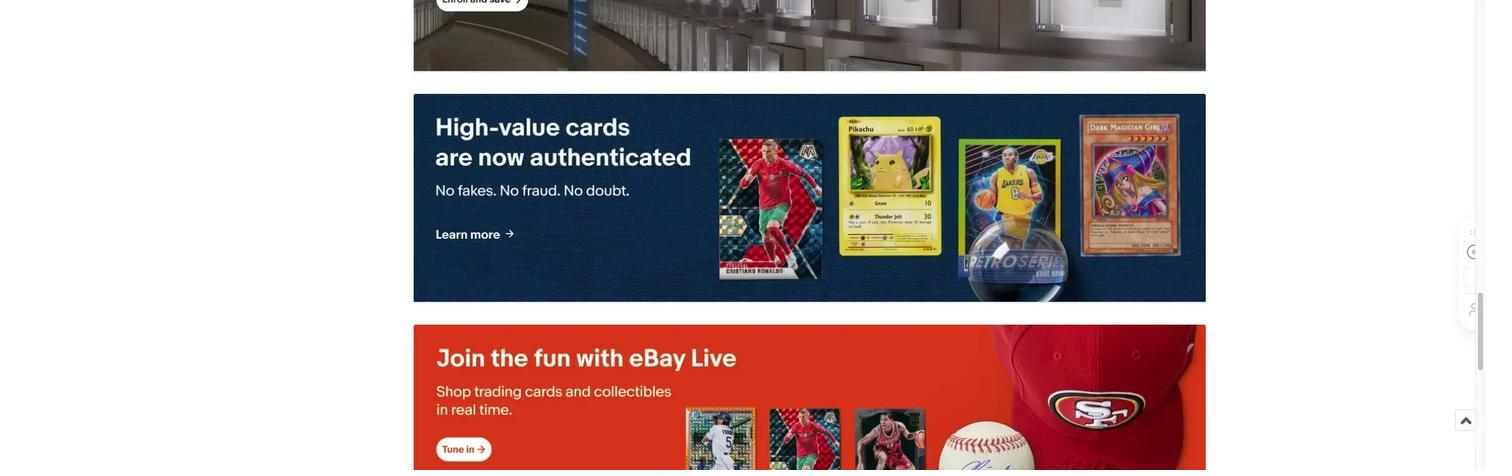 Task type: locate. For each thing, give the bounding box(es) containing it.
3 none text field from the top
[[413, 325, 1206, 471]]

2 vertical spatial none text field
[[413, 325, 1206, 471]]

None text field
[[413, 0, 1206, 72], [413, 94, 1206, 303], [413, 325, 1206, 471]]

0 vertical spatial none text field
[[413, 0, 1206, 72]]

none text field high-value cards are now authenticated. learn more here.
[[413, 94, 1206, 303]]

none text field ebay live image
[[413, 325, 1206, 471]]

1 none text field from the top
[[413, 0, 1206, 72]]

2 none text field from the top
[[413, 94, 1206, 303]]

1 vertical spatial none text field
[[413, 94, 1206, 303]]

vault image image
[[413, 0, 1206, 71]]



Task type: describe. For each thing, give the bounding box(es) containing it.
none text field vault image
[[413, 0, 1206, 72]]

high-value cards are now authenticated. learn more here. image
[[413, 94, 1206, 302]]

ebay live image image
[[413, 325, 1206, 471]]



Task type: vqa. For each thing, say whether or not it's contained in the screenshot.
2nd text field from the bottom of the page
yes



